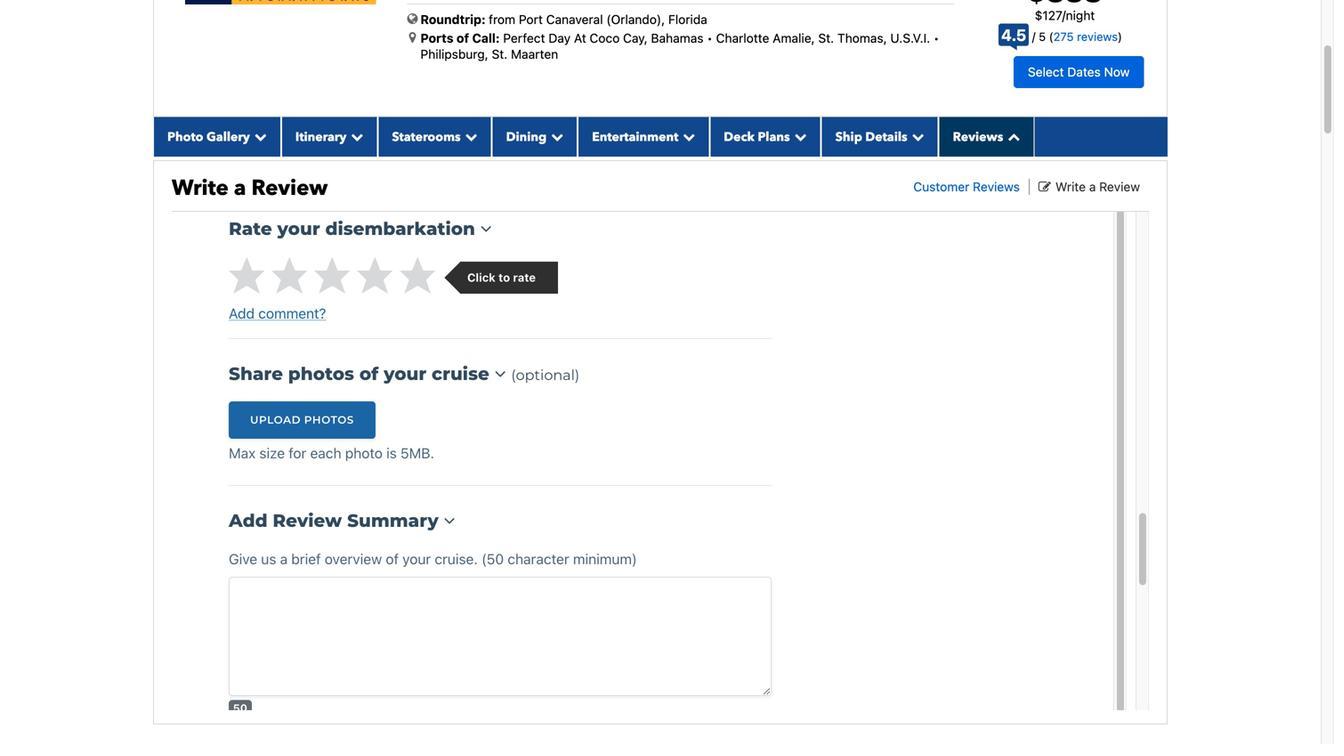 Task type: vqa. For each thing, say whether or not it's contained in the screenshot.
departure
no



Task type: describe. For each thing, give the bounding box(es) containing it.
entertainment
[[592, 128, 679, 145]]

staterooms
[[392, 128, 461, 145]]

2 • from the left
[[934, 31, 940, 45]]

roundtrip:
[[421, 12, 486, 27]]

roundtrip: from port canaveral (orlando), florida
[[421, 12, 708, 27]]

1 horizontal spatial a
[[1090, 179, 1096, 194]]

photo gallery
[[167, 128, 250, 145]]

ship details
[[836, 128, 908, 145]]

port
[[519, 12, 543, 27]]

philipsburg,
[[421, 47, 489, 62]]

ports
[[421, 31, 454, 45]]

4.5 / 5 ( 275 reviews )
[[1002, 25, 1123, 45]]

day
[[549, 31, 571, 45]]

reviews button
[[939, 117, 1035, 157]]

select          dates now link
[[1014, 56, 1144, 88]]

details
[[866, 128, 908, 145]]

write a review main content
[[144, 0, 1177, 744]]

0 horizontal spatial write a review
[[172, 173, 328, 203]]

entertainment button
[[578, 117, 710, 157]]

select          dates now
[[1028, 64, 1130, 79]]

0 horizontal spatial a
[[234, 173, 246, 203]]

of
[[457, 31, 469, 45]]

chevron down image for staterooms
[[461, 130, 478, 143]]

dining
[[506, 128, 547, 145]]

call:
[[472, 31, 500, 45]]

customer reviews
[[914, 179, 1020, 194]]

reviews inside 'dropdown button'
[[953, 128, 1004, 145]]

coco
[[590, 31, 620, 45]]

amalie,
[[773, 31, 815, 45]]

customer
[[914, 179, 970, 194]]

bahamas
[[651, 31, 704, 45]]

staterooms button
[[378, 117, 492, 157]]

cay,
[[623, 31, 648, 45]]

florida
[[669, 12, 708, 27]]

itinerary
[[295, 128, 347, 145]]

/ for 4.5
[[1032, 30, 1036, 43]]

write a review link
[[1039, 179, 1140, 194]]

plans
[[758, 128, 790, 145]]

gallery
[[207, 128, 250, 145]]

select
[[1028, 64, 1064, 79]]

maarten
[[511, 47, 558, 62]]

map marker image
[[409, 31, 416, 44]]

275
[[1054, 30, 1074, 43]]

dining button
[[492, 117, 578, 157]]

at
[[574, 31, 586, 45]]

1 horizontal spatial write a review
[[1056, 179, 1140, 194]]

photo
[[167, 128, 203, 145]]

itinerary button
[[281, 117, 378, 157]]

ports of call: perfect day at coco cay, bahamas • charlotte amalie, st. thomas, u.s.v.i. • philipsburg, st. maarten
[[421, 31, 940, 62]]

u.s.v.i.
[[891, 31, 931, 45]]



Task type: locate. For each thing, give the bounding box(es) containing it.
1 horizontal spatial •
[[934, 31, 940, 45]]

1 horizontal spatial /
[[1063, 8, 1066, 23]]

0 vertical spatial /
[[1063, 8, 1066, 23]]

$127
[[1035, 8, 1063, 23]]

4 chevron down image from the left
[[547, 130, 564, 143]]

chevron down image inside the ship details dropdown button
[[908, 130, 925, 143]]

chevron down image up customer
[[908, 130, 925, 143]]

chevron down image left entertainment
[[547, 130, 564, 143]]

/ inside 4.5 / 5 ( 275 reviews )
[[1032, 30, 1036, 43]]

st. down call:
[[492, 47, 508, 62]]

write a review
[[172, 173, 328, 203], [1056, 179, 1140, 194]]

(orlando),
[[607, 12, 665, 27]]

0 horizontal spatial /
[[1032, 30, 1036, 43]]

chevron down image inside itinerary dropdown button
[[347, 130, 364, 143]]

a down the gallery
[[234, 173, 246, 203]]

chevron down image left itinerary
[[250, 130, 267, 143]]

chevron down image left deck
[[679, 130, 696, 143]]

a right edit icon
[[1090, 179, 1096, 194]]

chevron down image for dining
[[547, 130, 564, 143]]

5
[[1039, 30, 1046, 43]]

now
[[1104, 64, 1130, 79]]

write right edit icon
[[1056, 179, 1086, 194]]

chevron down image inside staterooms dropdown button
[[461, 130, 478, 143]]

deck plans
[[724, 128, 790, 145]]

1 horizontal spatial st.
[[819, 31, 834, 45]]

/ left the 5
[[1032, 30, 1036, 43]]

photo gallery button
[[153, 117, 281, 157]]

deck
[[724, 128, 755, 145]]

chevron down image for itinerary
[[347, 130, 364, 143]]

)
[[1118, 30, 1123, 43]]

1 horizontal spatial write
[[1056, 179, 1086, 194]]

chevron down image for ship details
[[908, 130, 925, 143]]

1 vertical spatial reviews
[[973, 179, 1020, 194]]

edit image
[[1039, 181, 1051, 193]]

night
[[1066, 8, 1095, 23]]

chevron down image inside photo gallery dropdown button
[[250, 130, 267, 143]]

6 chevron down image from the left
[[908, 130, 925, 143]]

chevron down image inside entertainment dropdown button
[[679, 130, 696, 143]]

275 reviews link
[[1054, 30, 1118, 43]]

• down florida
[[707, 31, 713, 45]]

0 vertical spatial reviews
[[953, 128, 1004, 145]]

• right u.s.v.i.
[[934, 31, 940, 45]]

from
[[489, 12, 516, 27]]

5 chevron down image from the left
[[679, 130, 696, 143]]

reviews left edit icon
[[973, 179, 1020, 194]]

0 horizontal spatial write
[[172, 173, 229, 203]]

write a review right edit icon
[[1056, 179, 1140, 194]]

write a review down the gallery
[[172, 173, 328, 203]]

thomas,
[[838, 31, 887, 45]]

/ up 4.5 / 5 ( 275 reviews )
[[1063, 8, 1066, 23]]

charlotte
[[716, 31, 770, 45]]

write down photo gallery
[[172, 173, 229, 203]]

0 horizontal spatial st.
[[492, 47, 508, 62]]

st.
[[819, 31, 834, 45], [492, 47, 508, 62]]

chevron down image
[[790, 130, 807, 143]]

chevron down image left dining
[[461, 130, 478, 143]]

deck plans button
[[710, 117, 821, 157]]

(
[[1049, 30, 1054, 43]]

chevron down image inside 'dining' dropdown button
[[547, 130, 564, 143]]

/ for $127
[[1063, 8, 1066, 23]]

st. right amalie,
[[819, 31, 834, 45]]

reviews
[[1077, 30, 1118, 43]]

royal caribbean image
[[185, 0, 376, 4]]

write
[[172, 173, 229, 203], [1056, 179, 1086, 194]]

dates
[[1068, 64, 1101, 79]]

•
[[707, 31, 713, 45], [934, 31, 940, 45]]

1 chevron down image from the left
[[250, 130, 267, 143]]

review down itinerary
[[251, 173, 328, 203]]

ship details button
[[821, 117, 939, 157]]

review
[[251, 173, 328, 203], [1100, 179, 1140, 194]]

ship
[[836, 128, 863, 145]]

3 chevron down image from the left
[[461, 130, 478, 143]]

canaveral
[[546, 12, 603, 27]]

0 horizontal spatial •
[[707, 31, 713, 45]]

chevron down image
[[250, 130, 267, 143], [347, 130, 364, 143], [461, 130, 478, 143], [547, 130, 564, 143], [679, 130, 696, 143], [908, 130, 925, 143]]

$127 / night
[[1035, 8, 1095, 23]]

review right edit icon
[[1100, 179, 1140, 194]]

/
[[1063, 8, 1066, 23], [1032, 30, 1036, 43]]

1 horizontal spatial review
[[1100, 179, 1140, 194]]

chevron up image
[[1004, 130, 1021, 143]]

customer reviews link
[[914, 179, 1020, 194]]

2 chevron down image from the left
[[347, 130, 364, 143]]

chevron down image for entertainment
[[679, 130, 696, 143]]

globe image
[[407, 12, 418, 25]]

reviews up customer reviews link
[[953, 128, 1004, 145]]

a
[[234, 173, 246, 203], [1090, 179, 1096, 194]]

perfect
[[503, 31, 545, 45]]

chevron down image for photo gallery
[[250, 130, 267, 143]]

0 horizontal spatial review
[[251, 173, 328, 203]]

1 • from the left
[[707, 31, 713, 45]]

reviews
[[953, 128, 1004, 145], [973, 179, 1020, 194]]

1 vertical spatial /
[[1032, 30, 1036, 43]]

0 vertical spatial st.
[[819, 31, 834, 45]]

1 vertical spatial st.
[[492, 47, 508, 62]]

chevron down image left staterooms
[[347, 130, 364, 143]]

4.5
[[1002, 25, 1027, 45]]



